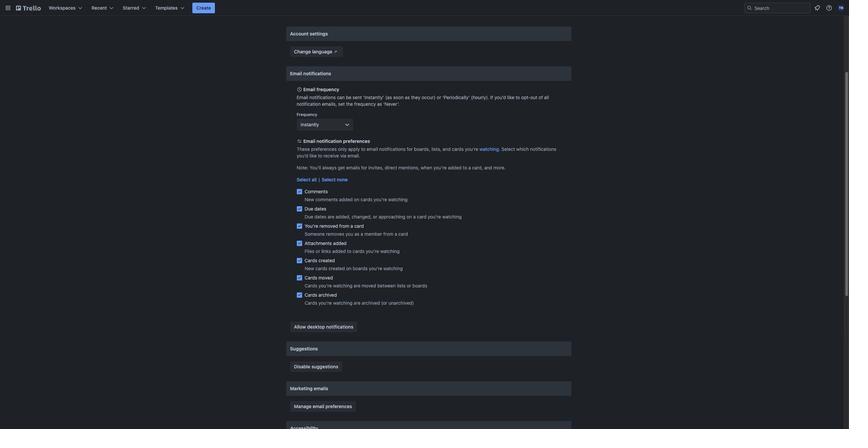 Task type: locate. For each thing, give the bounding box(es) containing it.
all inside email notifications can be sent 'instantly' (as soon as they occur) or 'periodically' (hourly). if you'd like to opt-out of all notification emails, set the frequency as 'never'.
[[545, 95, 549, 100]]

and right lists,
[[443, 146, 451, 152]]

new cards created on boards you're watching
[[305, 266, 403, 271]]

0 vertical spatial moved
[[319, 275, 333, 281]]

notifications right which
[[530, 146, 557, 152]]

lists
[[397, 283, 406, 289]]

email notifications
[[290, 71, 331, 76]]

are up cards you're watching are archived (or unarchived)
[[354, 283, 361, 289]]

more.
[[494, 165, 506, 171]]

they
[[411, 95, 421, 100]]

added
[[448, 165, 462, 171], [339, 197, 353, 202], [333, 241, 347, 246], [332, 249, 346, 254]]

card up someone removes you as a member from a card
[[355, 223, 364, 229]]

1 horizontal spatial on
[[354, 197, 359, 202]]

from right member
[[384, 231, 394, 237]]

direct
[[385, 165, 397, 171]]

as left they
[[405, 95, 410, 100]]

email for email notifications can be sent 'instantly' (as soon as they occur) or 'periodically' (hourly). if you'd like to opt-out of all notification emails, set the frequency as 'never'.
[[297, 95, 308, 100]]

2 horizontal spatial select
[[502, 146, 515, 152]]

cards up 'changed,'
[[361, 197, 373, 202]]

are for cards moved
[[354, 283, 361, 289]]

0 horizontal spatial and
[[443, 146, 451, 152]]

notification up frequency
[[297, 101, 321, 107]]

to left receive on the left top of page
[[318, 153, 322, 159]]

|
[[319, 177, 320, 183]]

0 vertical spatial as
[[405, 95, 410, 100]]

email notification preferences
[[303, 138, 370, 144]]

1 vertical spatial new
[[305, 266, 314, 271]]

added right links
[[332, 249, 346, 254]]

2 horizontal spatial card
[[417, 214, 427, 220]]

1 vertical spatial emails
[[314, 386, 328, 392]]

moved
[[319, 275, 333, 281], [362, 283, 376, 289]]

archived down cards moved
[[319, 292, 337, 298]]

1 vertical spatial preferences
[[311, 146, 337, 152]]

from
[[340, 223, 349, 229], [384, 231, 394, 237]]

are down cards you're watching are moved between lists or boards
[[354, 300, 361, 306]]

boards
[[353, 266, 368, 271], [413, 283, 428, 289]]

0 vertical spatial from
[[340, 223, 349, 229]]

suggestions
[[312, 364, 338, 370]]

2 due from the top
[[305, 214, 313, 220]]

notification up receive on the left top of page
[[317, 138, 342, 144]]

select right "|" at left
[[322, 177, 336, 183]]

cards created
[[305, 258, 335, 263]]

out
[[531, 95, 538, 100]]

0 horizontal spatial from
[[340, 223, 349, 229]]

0 horizontal spatial select
[[297, 177, 311, 183]]

all right the 'of'
[[545, 95, 549, 100]]

0 horizontal spatial on
[[346, 266, 352, 271]]

1 horizontal spatial boards
[[413, 283, 428, 289]]

on
[[354, 197, 359, 202], [407, 214, 412, 220], [346, 266, 352, 271]]

2 new from the top
[[305, 266, 314, 271]]

2 horizontal spatial on
[[407, 214, 412, 220]]

on for boards
[[346, 266, 352, 271]]

and right "card,"
[[484, 165, 492, 171]]

created down links
[[319, 258, 335, 263]]

email
[[290, 71, 302, 76], [303, 87, 316, 92], [297, 95, 308, 100], [303, 138, 316, 144]]

create button
[[192, 3, 215, 13]]

1 vertical spatial like
[[310, 153, 317, 159]]

as right you
[[355, 231, 360, 237]]

0 horizontal spatial like
[[310, 153, 317, 159]]

due
[[305, 206, 313, 212], [305, 214, 313, 220]]

starred
[[123, 5, 139, 11]]

due dates
[[305, 206, 327, 212]]

tyler black (tylerblack440) image
[[838, 4, 846, 12]]

1 cards from the top
[[305, 258, 317, 263]]

created down cards created
[[329, 266, 345, 271]]

0 vertical spatial preferences
[[343, 138, 370, 144]]

for left invites,
[[361, 165, 367, 171]]

1 horizontal spatial moved
[[362, 283, 376, 289]]

to inside . select which notifications you'd like to receive via email.
[[318, 153, 322, 159]]

added down removes
[[333, 241, 347, 246]]

2 vertical spatial preferences
[[326, 404, 352, 410]]

email for email notification preferences
[[303, 138, 316, 144]]

as
[[405, 95, 410, 100], [377, 101, 382, 107], [355, 231, 360, 237]]

you'd
[[495, 95, 506, 100], [297, 153, 308, 159]]

2 vertical spatial on
[[346, 266, 352, 271]]

3 cards from the top
[[305, 283, 317, 289]]

notifications inside . select which notifications you'd like to receive via email.
[[530, 146, 557, 152]]

0 vertical spatial you'd
[[495, 95, 506, 100]]

archived
[[319, 292, 337, 298], [362, 300, 380, 306]]

(as
[[386, 95, 392, 100]]

dates down comments
[[315, 206, 327, 212]]

0 vertical spatial all
[[545, 95, 549, 100]]

cards
[[305, 258, 317, 263], [305, 275, 317, 281], [305, 283, 317, 289], [305, 292, 317, 298], [305, 300, 317, 306]]

a left member
[[361, 231, 363, 237]]

frequency down sent
[[354, 101, 376, 107]]

5 cards from the top
[[305, 300, 317, 306]]

new comments added on cards you're watching
[[305, 197, 408, 202]]

select all button
[[297, 177, 317, 183]]

comments
[[316, 197, 338, 202]]

emails up manage email preferences at left
[[314, 386, 328, 392]]

0 vertical spatial for
[[407, 146, 413, 152]]

card
[[417, 214, 427, 220], [355, 223, 364, 229], [399, 231, 408, 237]]

1 vertical spatial are
[[354, 283, 361, 289]]

0 horizontal spatial you'd
[[297, 153, 308, 159]]

select down note:
[[297, 177, 311, 183]]

new down cards created
[[305, 266, 314, 271]]

change language
[[294, 49, 332, 54]]

Search field
[[753, 3, 811, 13]]

allow desktop notifications
[[294, 324, 354, 330]]

0 vertical spatial created
[[319, 258, 335, 263]]

disable suggestions
[[294, 364, 338, 370]]

you'd right if
[[495, 95, 506, 100]]

all
[[545, 95, 549, 100], [312, 177, 317, 183]]

1 horizontal spatial card
[[399, 231, 408, 237]]

0 horizontal spatial frequency
[[317, 87, 339, 92]]

all left "|" at left
[[312, 177, 317, 183]]

preferences for notification
[[343, 138, 370, 144]]

1 dates from the top
[[315, 206, 327, 212]]

0 vertical spatial due
[[305, 206, 313, 212]]

like down 'these'
[[310, 153, 317, 159]]

dates
[[315, 206, 327, 212], [315, 214, 327, 220]]

you're
[[465, 146, 479, 152], [434, 165, 447, 171], [374, 197, 387, 202], [428, 214, 441, 220], [366, 249, 379, 254], [369, 266, 382, 271], [319, 283, 332, 289], [319, 300, 332, 306]]

2 vertical spatial are
[[354, 300, 361, 306]]

0 horizontal spatial all
[[312, 177, 317, 183]]

dates for due dates
[[315, 206, 327, 212]]

1 horizontal spatial select
[[322, 177, 336, 183]]

1 horizontal spatial you'd
[[495, 95, 506, 100]]

1 vertical spatial all
[[312, 177, 317, 183]]

moved up the cards archived
[[319, 275, 333, 281]]

if
[[491, 95, 493, 100]]

or right occur)
[[437, 95, 441, 100]]

settings
[[310, 31, 328, 37]]

you'd inside email notifications can be sent 'instantly' (as soon as they occur) or 'periodically' (hourly). if you'd like to opt-out of all notification emails, set the frequency as 'never'.
[[495, 95, 506, 100]]

0 vertical spatial like
[[508, 95, 515, 100]]

when
[[421, 165, 432, 171]]

on down files or links added to cards you're watching at the bottom left of page
[[346, 266, 352, 271]]

to left opt-
[[516, 95, 520, 100]]

boards right lists
[[413, 283, 428, 289]]

watching
[[480, 146, 499, 152], [388, 197, 408, 202], [443, 214, 462, 220], [381, 249, 400, 254], [384, 266, 403, 271], [333, 283, 353, 289], [333, 300, 353, 306]]

1 vertical spatial boards
[[413, 283, 428, 289]]

email down change
[[290, 71, 302, 76]]

cards for cards you're watching are moved between lists or boards
[[305, 283, 317, 289]]

notifications down email frequency
[[310, 95, 336, 100]]

like inside email notifications can be sent 'instantly' (as soon as they occur) or 'periodically' (hourly). if you'd like to opt-out of all notification emails, set the frequency as 'never'.
[[508, 95, 515, 100]]

1 horizontal spatial like
[[508, 95, 515, 100]]

card right approaching
[[417, 214, 427, 220]]

emails right get
[[346, 165, 360, 171]]

workspaces
[[49, 5, 76, 11]]

a
[[469, 165, 471, 171], [413, 214, 416, 220], [351, 223, 353, 229], [361, 231, 363, 237], [395, 231, 397, 237]]

1 horizontal spatial emails
[[346, 165, 360, 171]]

1 vertical spatial for
[[361, 165, 367, 171]]

you'd down 'these'
[[297, 153, 308, 159]]

preferences for email
[[326, 404, 352, 410]]

boards,
[[414, 146, 430, 152]]

0 vertical spatial and
[[443, 146, 451, 152]]

0 vertical spatial notification
[[297, 101, 321, 107]]

like left opt-
[[508, 95, 515, 100]]

disable
[[294, 364, 310, 370]]

change
[[294, 49, 311, 54]]

1 vertical spatial as
[[377, 101, 382, 107]]

created
[[319, 258, 335, 263], [329, 266, 345, 271]]

email up frequency
[[297, 95, 308, 100]]

1 vertical spatial due
[[305, 214, 313, 220]]

0 vertical spatial dates
[[315, 206, 327, 212]]

frequency up 'emails,'
[[317, 87, 339, 92]]

new for new comments added on cards you're watching
[[305, 197, 314, 202]]

someone removes you as a member from a card
[[305, 231, 408, 237]]

due for due dates
[[305, 206, 313, 212]]

1 vertical spatial frequency
[[354, 101, 376, 107]]

removed
[[320, 223, 338, 229]]

moved left between on the bottom left of page
[[362, 283, 376, 289]]

email inside email notifications can be sent 'instantly' (as soon as they occur) or 'periodically' (hourly). if you'd like to opt-out of all notification emails, set the frequency as 'never'.
[[297, 95, 308, 100]]

new down comments
[[305, 197, 314, 202]]

email up 'these'
[[303, 138, 316, 144]]

email down email notifications
[[303, 87, 316, 92]]

0 horizontal spatial card
[[355, 223, 364, 229]]

notification
[[297, 101, 321, 107], [317, 138, 342, 144]]

files
[[305, 249, 315, 254]]

1 vertical spatial moved
[[362, 283, 376, 289]]

1 horizontal spatial all
[[545, 95, 549, 100]]

for
[[407, 146, 413, 152], [361, 165, 367, 171]]

1 due from the top
[[305, 206, 313, 212]]

templates
[[155, 5, 178, 11]]

1 vertical spatial from
[[384, 231, 394, 237]]

unarchived)
[[389, 300, 414, 306]]

for left boards,
[[407, 146, 413, 152]]

4 cards from the top
[[305, 292, 317, 298]]

as down 'instantly'
[[377, 101, 382, 107]]

on right approaching
[[407, 214, 412, 220]]

0 vertical spatial on
[[354, 197, 359, 202]]

sent
[[353, 95, 362, 100]]

email right apply at the top of page
[[367, 146, 378, 152]]

on up 'changed,'
[[354, 197, 359, 202]]

or down attachments
[[316, 249, 320, 254]]

1 horizontal spatial frequency
[[354, 101, 376, 107]]

1 vertical spatial dates
[[315, 214, 327, 220]]

you'd inside . select which notifications you'd like to receive via email.
[[297, 153, 308, 159]]

from down added,
[[340, 223, 349, 229]]

1 vertical spatial archived
[[362, 300, 380, 306]]

1 vertical spatial and
[[484, 165, 492, 171]]

dates down due dates
[[315, 214, 327, 220]]

2 horizontal spatial as
[[405, 95, 410, 100]]

to right apply at the top of page
[[361, 146, 366, 152]]

archived left (or
[[362, 300, 380, 306]]

0 vertical spatial new
[[305, 197, 314, 202]]

frequency
[[297, 112, 317, 117]]

are up 'removed' in the bottom left of the page
[[328, 214, 335, 220]]

boards up cards you're watching are moved between lists or boards
[[353, 266, 368, 271]]

disable suggestions link
[[290, 362, 342, 372]]

allow desktop notifications link
[[290, 322, 358, 333]]

card down approaching
[[399, 231, 408, 237]]

select right .
[[502, 146, 515, 152]]

open information menu image
[[826, 5, 833, 11]]

you
[[346, 231, 353, 237]]

notifications right desktop
[[326, 324, 354, 330]]

1 horizontal spatial as
[[377, 101, 382, 107]]

0 horizontal spatial email
[[313, 404, 325, 410]]

email right the manage
[[313, 404, 325, 410]]

1 vertical spatial card
[[355, 223, 364, 229]]

0 vertical spatial boards
[[353, 266, 368, 271]]

2 cards from the top
[[305, 275, 317, 281]]

preferences
[[343, 138, 370, 144], [311, 146, 337, 152], [326, 404, 352, 410]]

0 horizontal spatial archived
[[319, 292, 337, 298]]

or right lists
[[407, 283, 411, 289]]

due for due dates are added, changed, or approaching on a card you're watching
[[305, 214, 313, 220]]

(hourly).
[[471, 95, 489, 100]]

1 new from the top
[[305, 197, 314, 202]]

0 horizontal spatial as
[[355, 231, 360, 237]]

1 horizontal spatial and
[[484, 165, 492, 171]]

1 vertical spatial email
[[313, 404, 325, 410]]

member
[[365, 231, 382, 237]]

to
[[516, 95, 520, 100], [361, 146, 366, 152], [318, 153, 322, 159], [463, 165, 467, 171], [347, 249, 352, 254]]

added up added,
[[339, 197, 353, 202]]

0 vertical spatial email
[[367, 146, 378, 152]]

2 dates from the top
[[315, 214, 327, 220]]

email notifications can be sent 'instantly' (as soon as they occur) or 'periodically' (hourly). if you'd like to opt-out of all notification emails, set the frequency as 'never'.
[[297, 95, 549, 107]]

1 vertical spatial you'd
[[297, 153, 308, 159]]

on for cards
[[354, 197, 359, 202]]

select none button
[[322, 177, 348, 183]]

new
[[305, 197, 314, 202], [305, 266, 314, 271]]

notifications up direct
[[379, 146, 406, 152]]

0 horizontal spatial boards
[[353, 266, 368, 271]]



Task type: describe. For each thing, give the bounding box(es) containing it.
which
[[517, 146, 529, 152]]

account
[[290, 31, 309, 37]]

'instantly'
[[363, 95, 384, 100]]

notifications up email frequency
[[303, 71, 331, 76]]

soon
[[393, 95, 404, 100]]

cards archived
[[305, 292, 337, 298]]

0 notifications image
[[814, 4, 822, 12]]

you're
[[305, 223, 318, 229]]

starred button
[[119, 3, 150, 13]]

or inside email notifications can be sent 'instantly' (as soon as they occur) or 'periodically' (hourly). if you'd like to opt-out of all notification emails, set the frequency as 'never'.
[[437, 95, 441, 100]]

cards for cards created
[[305, 258, 317, 263]]

opt-
[[522, 95, 531, 100]]

to inside email notifications can be sent 'instantly' (as soon as they occur) or 'periodically' (hourly). if you'd like to opt-out of all notification emails, set the frequency as 'never'.
[[516, 95, 520, 100]]

a right approaching
[[413, 214, 416, 220]]

added,
[[336, 214, 351, 220]]

0 vertical spatial frequency
[[317, 87, 339, 92]]

changed,
[[352, 214, 372, 220]]

0 vertical spatial are
[[328, 214, 335, 220]]

or right 'changed,'
[[373, 214, 378, 220]]

. select which notifications you'd like to receive via email.
[[297, 146, 557, 159]]

email inside manage email preferences link
[[313, 404, 325, 410]]

back to home image
[[16, 3, 41, 13]]

of
[[539, 95, 543, 100]]

0 vertical spatial card
[[417, 214, 427, 220]]

recent button
[[88, 3, 118, 13]]

occur)
[[422, 95, 436, 100]]

these
[[297, 146, 310, 152]]

get
[[338, 165, 345, 171]]

be
[[346, 95, 352, 100]]

none
[[337, 177, 348, 183]]

1 horizontal spatial archived
[[362, 300, 380, 306]]

account settings
[[290, 31, 328, 37]]

2 vertical spatial card
[[399, 231, 408, 237]]

0 vertical spatial archived
[[319, 292, 337, 298]]

select inside . select which notifications you'd like to receive via email.
[[502, 146, 515, 152]]

search image
[[747, 5, 753, 11]]

0 horizontal spatial emails
[[314, 386, 328, 392]]

invites,
[[369, 165, 384, 171]]

mentions,
[[399, 165, 420, 171]]

cards moved
[[305, 275, 333, 281]]

workspaces button
[[45, 3, 86, 13]]

emails,
[[322, 101, 337, 107]]

2 vertical spatial as
[[355, 231, 360, 237]]

note: you'll always get emails for invites, direct mentions, when you're added to a card, and more.
[[297, 165, 506, 171]]

sm image
[[332, 48, 339, 55]]

'periodically'
[[443, 95, 470, 100]]

notifications inside email notifications can be sent 'instantly' (as soon as they occur) or 'periodically' (hourly). if you'd like to opt-out of all notification emails, set the frequency as 'never'.
[[310, 95, 336, 100]]

cards for cards archived
[[305, 292, 317, 298]]

apply
[[348, 146, 360, 152]]

0 horizontal spatial moved
[[319, 275, 333, 281]]

marketing
[[290, 386, 313, 392]]

email.
[[348, 153, 360, 159]]

notification inside email notifications can be sent 'instantly' (as soon as they occur) or 'periodically' (hourly). if you'd like to opt-out of all notification emails, set the frequency as 'never'.
[[297, 101, 321, 107]]

card,
[[472, 165, 483, 171]]

are for cards archived
[[354, 300, 361, 306]]

always
[[323, 165, 337, 171]]

0 horizontal spatial for
[[361, 165, 367, 171]]

select all | select none
[[297, 177, 348, 183]]

allow
[[294, 324, 306, 330]]

templates button
[[151, 3, 189, 13]]

0 vertical spatial emails
[[346, 165, 360, 171]]

manage email preferences
[[294, 404, 352, 410]]

email for email frequency
[[303, 87, 316, 92]]

comments
[[305, 189, 328, 194]]

you're removed from a card
[[305, 223, 364, 229]]

change language link
[[290, 46, 343, 57]]

1 horizontal spatial email
[[367, 146, 378, 152]]

1 vertical spatial on
[[407, 214, 412, 220]]

only
[[338, 146, 347, 152]]

1 vertical spatial notification
[[317, 138, 342, 144]]

a down approaching
[[395, 231, 397, 237]]

you'll
[[310, 165, 321, 171]]

desktop
[[307, 324, 325, 330]]

to left "card,"
[[463, 165, 467, 171]]

primary element
[[0, 0, 850, 16]]

recent
[[92, 5, 107, 11]]

cards right lists,
[[452, 146, 464, 152]]

a left "card,"
[[469, 165, 471, 171]]

email for email notifications
[[290, 71, 302, 76]]

added left "card,"
[[448, 165, 462, 171]]

dates for due dates are added, changed, or approaching on a card you're watching
[[315, 214, 327, 220]]

a up you
[[351, 223, 353, 229]]

someone
[[305, 231, 325, 237]]

removes
[[326, 231, 344, 237]]

1 horizontal spatial for
[[407, 146, 413, 152]]

cards down someone removes you as a member from a card
[[353, 249, 365, 254]]

frequency inside email notifications can be sent 'instantly' (as soon as they occur) or 'periodically' (hourly). if you'd like to opt-out of all notification emails, set the frequency as 'never'.
[[354, 101, 376, 107]]

like inside . select which notifications you'd like to receive via email.
[[310, 153, 317, 159]]

receive
[[324, 153, 339, 159]]

(or
[[381, 300, 388, 306]]

set
[[338, 101, 345, 107]]

the
[[346, 101, 353, 107]]

files or links added to cards you're watching
[[305, 249, 400, 254]]

cards for cards moved
[[305, 275, 317, 281]]

attachments
[[305, 241, 332, 246]]

lists,
[[432, 146, 442, 152]]

'never'.
[[383, 101, 400, 107]]

cards for cards you're watching are archived (or unarchived)
[[305, 300, 317, 306]]

suggestions
[[290, 346, 318, 352]]

cards you're watching are moved between lists or boards
[[305, 283, 428, 289]]

via
[[340, 153, 346, 159]]

marketing emails
[[290, 386, 328, 392]]

.
[[499, 146, 501, 152]]

manage
[[294, 404, 312, 410]]

to down you
[[347, 249, 352, 254]]

language
[[312, 49, 332, 54]]

new for new cards created on boards you're watching
[[305, 266, 314, 271]]

1 vertical spatial created
[[329, 266, 345, 271]]

note:
[[297, 165, 308, 171]]

between
[[378, 283, 396, 289]]

manage email preferences link
[[290, 402, 356, 412]]

watching link
[[480, 146, 499, 152]]

attachments added
[[305, 241, 347, 246]]

1 horizontal spatial from
[[384, 231, 394, 237]]

cards down cards created
[[316, 266, 328, 271]]

instantly
[[301, 122, 319, 127]]

approaching
[[379, 214, 406, 220]]

links
[[322, 249, 331, 254]]

can
[[337, 95, 345, 100]]



Task type: vqa. For each thing, say whether or not it's contained in the screenshot.
Fields
no



